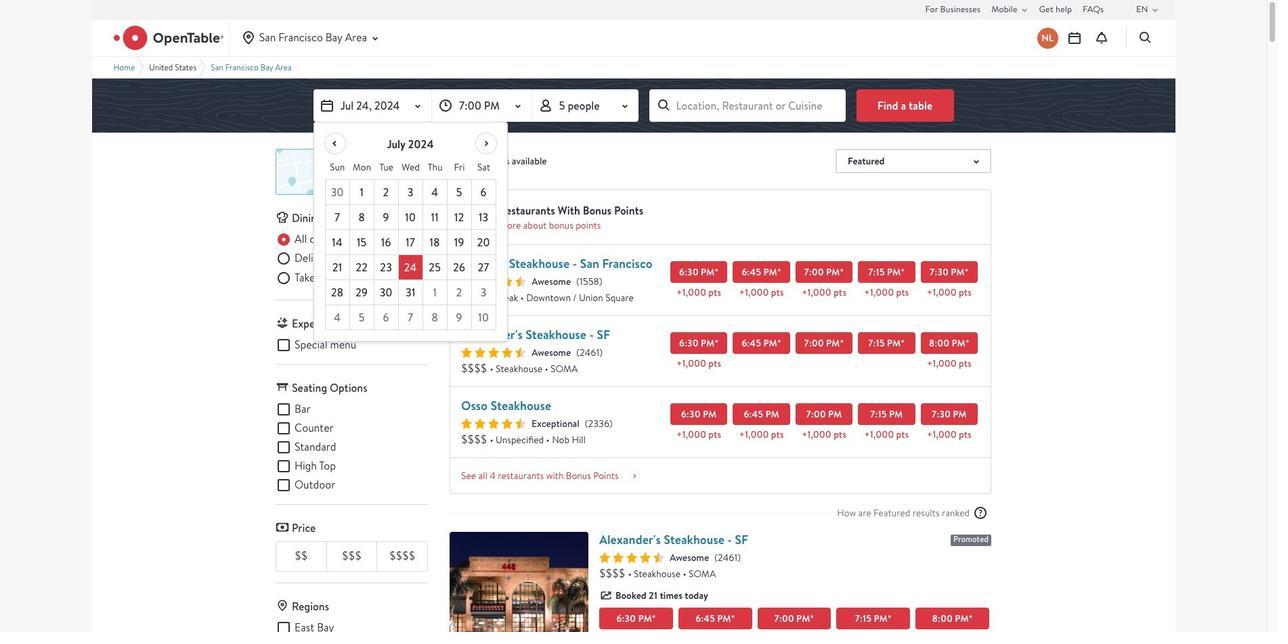 Task type: locate. For each thing, give the bounding box(es) containing it.
bonus point image
[[461, 201, 494, 234]]

4.6 stars image
[[461, 419, 526, 429]]

0 vertical spatial group
[[276, 232, 428, 289]]

opentable logo image
[[113, 26, 223, 50]]

wednesday element
[[399, 155, 423, 180]]

thursday element
[[423, 155, 447, 180]]

group
[[276, 232, 428, 289], [276, 402, 428, 494]]

1 group from the top
[[276, 232, 428, 289]]

tuesday element
[[374, 155, 399, 180]]

monday element
[[350, 155, 374, 180]]

1 vertical spatial group
[[276, 402, 428, 494]]

Please input a Location, Restaurant or Cuisine field
[[649, 89, 845, 122]]

None radio
[[276, 251, 356, 267]]

4.5 stars image
[[461, 276, 526, 287], [461, 347, 526, 358], [599, 553, 664, 563]]

sunday element
[[325, 155, 350, 180]]

None radio
[[276, 232, 376, 248], [276, 270, 354, 286], [276, 232, 376, 248], [276, 270, 354, 286]]

None field
[[649, 89, 845, 122]]

friday element
[[447, 155, 472, 180]]

grid
[[325, 155, 496, 330]]



Task type: vqa. For each thing, say whether or not it's contained in the screenshot.
The Terrace at The Maybourne Beverly Hills Image
no



Task type: describe. For each thing, give the bounding box(es) containing it.
1 vertical spatial 4.5 stars image
[[461, 347, 526, 358]]

2 group from the top
[[276, 402, 428, 494]]

saturday element
[[472, 155, 496, 180]]

a photo of alexander's steakhouse - sf restaurant image
[[450, 532, 588, 632]]

2 vertical spatial 4.5 stars image
[[599, 553, 664, 563]]

0 vertical spatial 4.5 stars image
[[461, 276, 526, 287]]



